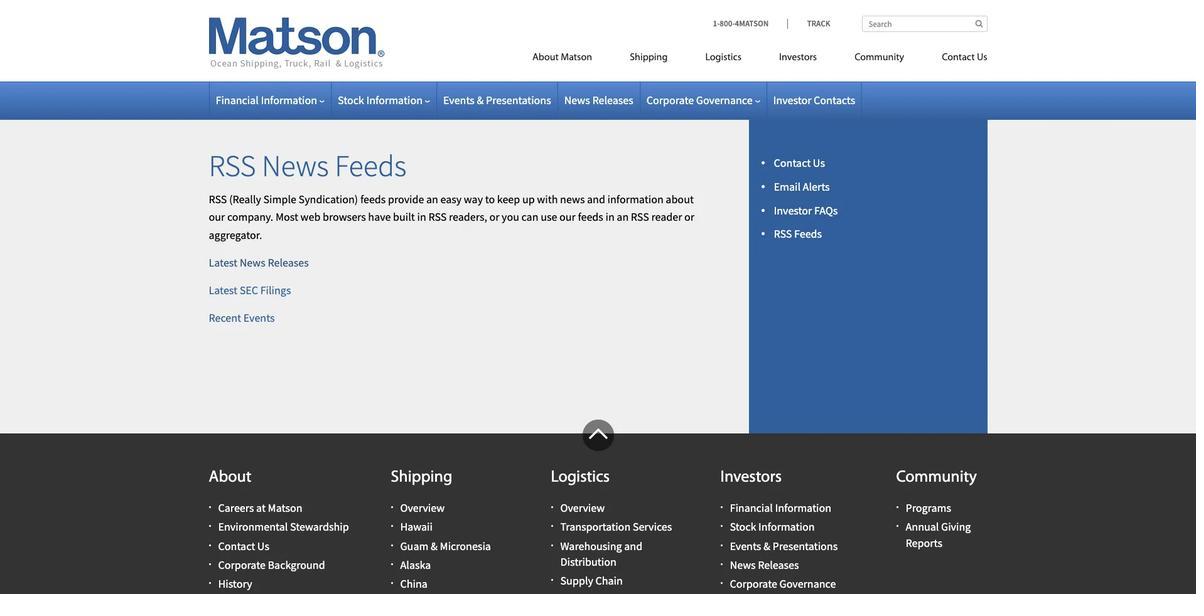 Task type: locate. For each thing, give the bounding box(es) containing it.
news releases
[[564, 93, 633, 107]]

investor up rss feeds link
[[774, 203, 812, 218]]

0 vertical spatial logistics
[[705, 53, 742, 63]]

1 overview from the left
[[400, 501, 445, 516]]

financial for financial information
[[216, 93, 259, 107]]

footer
[[0, 420, 1196, 595]]

financial for financial information stock information events & presentations news releases corporate governance
[[730, 501, 773, 516]]

0 horizontal spatial stock
[[338, 93, 364, 107]]

email alerts link
[[774, 179, 830, 194]]

1 horizontal spatial feeds
[[794, 227, 822, 241]]

2 vertical spatial events
[[730, 539, 761, 554]]

1 vertical spatial corporate governance link
[[730, 577, 836, 591]]

programs link
[[906, 501, 951, 516]]

4matson
[[735, 18, 769, 29]]

stock information link
[[338, 93, 430, 107], [730, 520, 815, 535]]

stewardship
[[290, 520, 349, 535]]

0 vertical spatial community
[[855, 53, 904, 63]]

0 horizontal spatial contact us link
[[218, 539, 269, 554]]

information
[[261, 93, 317, 107], [366, 93, 423, 107], [775, 501, 831, 516], [758, 520, 815, 535]]

0 horizontal spatial about
[[209, 470, 251, 487]]

china
[[400, 577, 428, 591]]

feeds up provide on the left top
[[335, 147, 407, 185]]

0 vertical spatial about
[[532, 53, 559, 63]]

0 horizontal spatial contact
[[218, 539, 255, 554]]

1 overview link from the left
[[400, 501, 445, 516]]

investor for investor contacts
[[773, 93, 812, 107]]

matson
[[561, 53, 592, 63], [268, 501, 302, 516]]

chain
[[596, 574, 623, 588]]

1 vertical spatial investor
[[774, 203, 812, 218]]

rss
[[209, 147, 256, 185], [209, 192, 227, 206], [428, 210, 447, 224], [631, 210, 649, 224], [774, 227, 792, 241]]

1 vertical spatial community
[[896, 470, 977, 487]]

stock information link for the rightmost "events & presentations" link
[[730, 520, 815, 535]]

1 vertical spatial presentations
[[773, 539, 838, 554]]

investor contacts link
[[773, 93, 855, 107]]

contact up email at the right top of page
[[774, 156, 811, 170]]

an
[[426, 192, 438, 206], [617, 210, 629, 224]]

rss news feeds
[[209, 147, 407, 185]]

track
[[807, 18, 830, 29]]

1 vertical spatial news releases link
[[730, 558, 799, 572]]

our right use
[[559, 210, 576, 224]]

latest sec filings
[[209, 283, 291, 297]]

company.
[[227, 210, 273, 224]]

0 vertical spatial investors
[[779, 53, 817, 63]]

corporate governance link for news releases link associated with the rightmost "events & presentations" link
[[730, 577, 836, 591]]

1 horizontal spatial our
[[559, 210, 576, 224]]

back to top image
[[582, 420, 614, 451]]

1 vertical spatial latest
[[209, 283, 237, 297]]

contact us link up email alerts
[[774, 156, 825, 170]]

logistics down back to top image
[[551, 470, 610, 487]]

about inside top menu navigation
[[532, 53, 559, 63]]

china link
[[400, 577, 428, 591]]

1 or from the left
[[489, 210, 499, 224]]

rss down investor faqs
[[774, 227, 792, 241]]

contact us up email alerts
[[774, 156, 825, 170]]

in right 'built' at the top left of the page
[[417, 210, 426, 224]]

rss up (really
[[209, 147, 256, 185]]

2 vertical spatial releases
[[758, 558, 799, 572]]

1 horizontal spatial stock
[[730, 520, 756, 535]]

events & presentations link
[[443, 93, 551, 107], [730, 539, 838, 554]]

information for stock information
[[366, 93, 423, 107]]

1-800-4matson
[[713, 18, 769, 29]]

matson up environmental stewardship link
[[268, 501, 302, 516]]

2 horizontal spatial events
[[730, 539, 761, 554]]

corporate
[[647, 93, 694, 107], [218, 558, 266, 572], [730, 577, 777, 591]]

investors link
[[760, 46, 836, 72]]

in
[[417, 210, 426, 224], [606, 210, 615, 224]]

2 horizontal spatial us
[[977, 53, 987, 63]]

1 vertical spatial financial information link
[[730, 501, 831, 516]]

1 horizontal spatial financial information link
[[730, 501, 831, 516]]

and down transportation services link
[[624, 539, 642, 554]]

0 vertical spatial contact us
[[942, 53, 987, 63]]

0 vertical spatial presentations
[[486, 93, 551, 107]]

or down the about
[[684, 210, 694, 224]]

with
[[537, 192, 558, 206]]

feeds down news
[[578, 210, 603, 224]]

about inside footer
[[209, 470, 251, 487]]

2 vertical spatial us
[[257, 539, 269, 554]]

contact us link
[[923, 46, 987, 72], [774, 156, 825, 170], [218, 539, 269, 554]]

0 vertical spatial contact us link
[[923, 46, 987, 72]]

services
[[633, 520, 672, 535]]

logistics down 800-
[[705, 53, 742, 63]]

giving
[[941, 520, 971, 535]]

stock information link for the topmost "events & presentations" link
[[338, 93, 430, 107]]

transportation services link
[[560, 520, 672, 535]]

matson image
[[209, 18, 385, 69]]

transportation
[[560, 520, 631, 535]]

& inside overview hawaii guam & micronesia alaska china
[[431, 539, 438, 554]]

2 horizontal spatial releases
[[758, 558, 799, 572]]

2 vertical spatial contact
[[218, 539, 255, 554]]

0 horizontal spatial events & presentations link
[[443, 93, 551, 107]]

feeds up have
[[360, 192, 386, 206]]

0 horizontal spatial shipping
[[391, 470, 452, 487]]

and inside rss (really simple syndication) feeds provide an easy way to keep up with news and information about our company. most web browsers have built in rss readers, or you can use our feeds in an rss reader or aggregator.
[[587, 192, 605, 206]]

warehousing
[[560, 539, 622, 554]]

1 horizontal spatial stock information link
[[730, 520, 815, 535]]

feeds down investor faqs
[[794, 227, 822, 241]]

contact us down search icon
[[942, 53, 987, 63]]

overview
[[400, 501, 445, 516], [560, 501, 605, 516]]

and right news
[[587, 192, 605, 206]]

rss down easy
[[428, 210, 447, 224]]

us up the corporate background link at the left bottom of the page
[[257, 539, 269, 554]]

our up aggregator.
[[209, 210, 225, 224]]

about for about matson
[[532, 53, 559, 63]]

contact inside careers at matson environmental stewardship contact us corporate background history
[[218, 539, 255, 554]]

1 vertical spatial matson
[[268, 501, 302, 516]]

0 vertical spatial corporate
[[647, 93, 694, 107]]

0 horizontal spatial overview
[[400, 501, 445, 516]]

corporate inside careers at matson environmental stewardship contact us corporate background history
[[218, 558, 266, 572]]

1 horizontal spatial contact us
[[942, 53, 987, 63]]

0 vertical spatial matson
[[561, 53, 592, 63]]

1 horizontal spatial in
[[606, 210, 615, 224]]

latest down aggregator.
[[209, 256, 237, 270]]

1 latest from the top
[[209, 256, 237, 270]]

matson inside careers at matson environmental stewardship contact us corporate background history
[[268, 501, 302, 516]]

&
[[477, 93, 484, 107], [431, 539, 438, 554], [763, 539, 770, 554]]

environmental stewardship link
[[218, 520, 349, 535]]

1-800-4matson link
[[713, 18, 788, 29]]

us down search icon
[[977, 53, 987, 63]]

overview inside overview hawaii guam & micronesia alaska china
[[400, 501, 445, 516]]

aggregator.
[[209, 228, 262, 242]]

guam
[[400, 539, 428, 554]]

corporate governance link
[[647, 93, 760, 107], [730, 577, 836, 591]]

stock
[[338, 93, 364, 107], [730, 520, 756, 535]]

1 horizontal spatial governance
[[780, 577, 836, 591]]

2 horizontal spatial contact us link
[[923, 46, 987, 72]]

2 vertical spatial corporate
[[730, 577, 777, 591]]

0 horizontal spatial contact us
[[774, 156, 825, 170]]

1 vertical spatial stock
[[730, 520, 756, 535]]

0 horizontal spatial financial information link
[[216, 93, 325, 107]]

contact down search search field
[[942, 53, 975, 63]]

in down information
[[606, 210, 615, 224]]

1 horizontal spatial overview
[[560, 501, 605, 516]]

0 vertical spatial stock information link
[[338, 93, 430, 107]]

governance inside the financial information stock information events & presentations news releases corporate governance
[[780, 577, 836, 591]]

2 overview from the left
[[560, 501, 605, 516]]

0 vertical spatial shipping
[[630, 53, 668, 63]]

0 horizontal spatial logistics
[[551, 470, 610, 487]]

0 vertical spatial financial information link
[[216, 93, 325, 107]]

recent
[[209, 311, 241, 325]]

1 horizontal spatial presentations
[[773, 539, 838, 554]]

alerts
[[803, 179, 830, 194]]

1 horizontal spatial shipping
[[630, 53, 668, 63]]

1 vertical spatial feeds
[[794, 227, 822, 241]]

community up programs link at the bottom of page
[[896, 470, 977, 487]]

2 horizontal spatial corporate
[[730, 577, 777, 591]]

logistics
[[705, 53, 742, 63], [551, 470, 610, 487]]

contact
[[942, 53, 975, 63], [774, 156, 811, 170], [218, 539, 255, 554]]

Search search field
[[862, 16, 987, 32]]

rss for rss (really simple syndication) feeds provide an easy way to keep up with news and information about our company. most web browsers have built in rss readers, or you can use our feeds in an rss reader or aggregator.
[[209, 192, 227, 206]]

1 vertical spatial financial
[[730, 501, 773, 516]]

1 vertical spatial and
[[624, 539, 642, 554]]

1 horizontal spatial or
[[684, 210, 694, 224]]

1 vertical spatial contact
[[774, 156, 811, 170]]

1 horizontal spatial matson
[[561, 53, 592, 63]]

overview inside overview transportation services warehousing and distribution supply chain
[[560, 501, 605, 516]]

0 vertical spatial news releases link
[[564, 93, 633, 107]]

0 vertical spatial events
[[443, 93, 475, 107]]

alaska
[[400, 558, 431, 572]]

keep
[[497, 192, 520, 206]]

1 vertical spatial shipping
[[391, 470, 452, 487]]

0 horizontal spatial &
[[431, 539, 438, 554]]

have
[[368, 210, 391, 224]]

overview link
[[400, 501, 445, 516], [560, 501, 605, 516]]

1 vertical spatial feeds
[[578, 210, 603, 224]]

0 vertical spatial governance
[[696, 93, 753, 107]]

0 vertical spatial investor
[[773, 93, 812, 107]]

us
[[977, 53, 987, 63], [813, 156, 825, 170], [257, 539, 269, 554]]

0 horizontal spatial governance
[[696, 93, 753, 107]]

provide
[[388, 192, 424, 206]]

filings
[[260, 283, 291, 297]]

latest left sec
[[209, 283, 237, 297]]

and
[[587, 192, 605, 206], [624, 539, 642, 554]]

1 vertical spatial releases
[[268, 256, 309, 270]]

matson up news releases
[[561, 53, 592, 63]]

community down search search field
[[855, 53, 904, 63]]

rss left (really
[[209, 192, 227, 206]]

at
[[256, 501, 266, 516]]

1 vertical spatial contact us link
[[774, 156, 825, 170]]

contact down environmental
[[218, 539, 255, 554]]

information for financial information stock information events & presentations news releases corporate governance
[[775, 501, 831, 516]]

overview up the "hawaii"
[[400, 501, 445, 516]]

email alerts
[[774, 179, 830, 194]]

warehousing and distribution link
[[560, 539, 642, 569]]

0 vertical spatial us
[[977, 53, 987, 63]]

or left the "you"
[[489, 210, 499, 224]]

overview link up transportation
[[560, 501, 605, 516]]

way
[[464, 192, 483, 206]]

0 horizontal spatial an
[[426, 192, 438, 206]]

1 horizontal spatial events
[[443, 93, 475, 107]]

email
[[774, 179, 801, 194]]

0 horizontal spatial financial
[[216, 93, 259, 107]]

an down information
[[617, 210, 629, 224]]

investor down investors link
[[773, 93, 812, 107]]

built
[[393, 210, 415, 224]]

0 horizontal spatial corporate
[[218, 558, 266, 572]]

0 horizontal spatial news releases link
[[564, 93, 633, 107]]

0 horizontal spatial feeds
[[335, 147, 407, 185]]

0 horizontal spatial or
[[489, 210, 499, 224]]

investor
[[773, 93, 812, 107], [774, 203, 812, 218]]

overview link up the "hawaii"
[[400, 501, 445, 516]]

contact us link down search icon
[[923, 46, 987, 72]]

2 our from the left
[[559, 210, 576, 224]]

contact us
[[942, 53, 987, 63], [774, 156, 825, 170]]

2 overview link from the left
[[560, 501, 605, 516]]

1 vertical spatial logistics
[[551, 470, 610, 487]]

financial
[[216, 93, 259, 107], [730, 501, 773, 516]]

careers
[[218, 501, 254, 516]]

financial information link for the rightmost "events & presentations" link stock information link
[[730, 501, 831, 516]]

2 horizontal spatial contact
[[942, 53, 975, 63]]

1 horizontal spatial and
[[624, 539, 642, 554]]

us up alerts
[[813, 156, 825, 170]]

1 our from the left
[[209, 210, 225, 224]]

2 latest from the top
[[209, 283, 237, 297]]

contact us link down environmental
[[218, 539, 269, 554]]

contact us inside 'link'
[[942, 53, 987, 63]]

1 horizontal spatial contact us link
[[774, 156, 825, 170]]

logistics link
[[687, 46, 760, 72]]

latest for latest news releases
[[209, 256, 237, 270]]

feeds
[[360, 192, 386, 206], [578, 210, 603, 224]]

None search field
[[862, 16, 987, 32]]

events
[[443, 93, 475, 107], [243, 311, 275, 325], [730, 539, 761, 554]]

matson inside top menu navigation
[[561, 53, 592, 63]]

1 vertical spatial stock information link
[[730, 520, 815, 535]]

0 horizontal spatial in
[[417, 210, 426, 224]]

1 horizontal spatial news releases link
[[730, 558, 799, 572]]

(really
[[229, 192, 261, 206]]

overview up transportation
[[560, 501, 605, 516]]

careers at matson environmental stewardship contact us corporate background history
[[218, 501, 349, 591]]

1 vertical spatial us
[[813, 156, 825, 170]]

overview link for shipping
[[400, 501, 445, 516]]

0 horizontal spatial matson
[[268, 501, 302, 516]]

micronesia
[[440, 539, 491, 554]]

an left easy
[[426, 192, 438, 206]]

financial inside the financial information stock information events & presentations news releases corporate governance
[[730, 501, 773, 516]]

0 vertical spatial corporate governance link
[[647, 93, 760, 107]]

or
[[489, 210, 499, 224], [684, 210, 694, 224]]

0 horizontal spatial our
[[209, 210, 225, 224]]

sec
[[240, 283, 258, 297]]



Task type: vqa. For each thing, say whether or not it's contained in the screenshot.
Shareholder within Matson's transfer agent offers a dividend reinvestment program to eligible shareholders. The program provides a simple, convenient method of acquiring additional stock. Participation is completely voluntary. Computershare Shareowner Services administers the program. For more information, contact: Computershare P.O. Box 43078 Providence RI 02940-3078 Shareholder website
no



Task type: describe. For each thing, give the bounding box(es) containing it.
us inside careers at matson environmental stewardship contact us corporate background history
[[257, 539, 269, 554]]

supply chain link
[[560, 574, 623, 588]]

and inside overview transportation services warehousing and distribution supply chain
[[624, 539, 642, 554]]

programs
[[906, 501, 951, 516]]

2 vertical spatial contact us link
[[218, 539, 269, 554]]

search image
[[975, 19, 983, 28]]

web
[[301, 210, 320, 224]]

1 vertical spatial investors
[[720, 470, 782, 487]]

stock inside the financial information stock information events & presentations news releases corporate governance
[[730, 520, 756, 535]]

corporate governance
[[647, 93, 753, 107]]

1 horizontal spatial contact
[[774, 156, 811, 170]]

about matson link
[[514, 46, 611, 72]]

environmental
[[218, 520, 288, 535]]

about for about
[[209, 470, 251, 487]]

latest sec filings link
[[209, 283, 291, 297]]

can
[[522, 210, 538, 224]]

rss feeds link
[[774, 227, 822, 241]]

events inside the financial information stock information events & presentations news releases corporate governance
[[730, 539, 761, 554]]

hawaii link
[[400, 520, 433, 535]]

reports
[[906, 536, 942, 550]]

0 vertical spatial an
[[426, 192, 438, 206]]

news releases link for the topmost "events & presentations" link
[[564, 93, 633, 107]]

track link
[[788, 18, 830, 29]]

history link
[[218, 577, 252, 591]]

investor faqs
[[774, 203, 838, 218]]

contact inside 'link'
[[942, 53, 975, 63]]

top menu navigation
[[476, 46, 987, 72]]

news
[[560, 192, 585, 206]]

rss (really simple syndication) feeds provide an easy way to keep up with news and information about our company. most web browsers have built in rss readers, or you can use our feeds in an rss reader or aggregator.
[[209, 192, 694, 242]]

to
[[485, 192, 495, 206]]

shipping link
[[611, 46, 687, 72]]

simple
[[263, 192, 296, 206]]

about
[[666, 192, 694, 206]]

2 or from the left
[[684, 210, 694, 224]]

overview hawaii guam & micronesia alaska china
[[400, 501, 491, 591]]

overview for transportation
[[560, 501, 605, 516]]

you
[[502, 210, 519, 224]]

investor contacts
[[773, 93, 855, 107]]

programs annual giving reports
[[906, 501, 971, 550]]

faqs
[[814, 203, 838, 218]]

logistics inside top menu navigation
[[705, 53, 742, 63]]

800-
[[720, 18, 735, 29]]

alaska link
[[400, 558, 431, 572]]

0 vertical spatial releases
[[592, 93, 633, 107]]

presentations inside the financial information stock information events & presentations news releases corporate governance
[[773, 539, 838, 554]]

1 horizontal spatial feeds
[[578, 210, 603, 224]]

1 horizontal spatial events & presentations link
[[730, 539, 838, 554]]

0 horizontal spatial feeds
[[360, 192, 386, 206]]

shipping inside top menu navigation
[[630, 53, 668, 63]]

1 vertical spatial contact us
[[774, 156, 825, 170]]

information
[[607, 192, 663, 206]]

history
[[218, 577, 252, 591]]

rss for rss feeds
[[774, 227, 792, 241]]

easy
[[440, 192, 462, 206]]

community link
[[836, 46, 923, 72]]

readers,
[[449, 210, 487, 224]]

0 vertical spatial feeds
[[335, 147, 407, 185]]

latest for latest sec filings
[[209, 283, 237, 297]]

most
[[276, 210, 298, 224]]

shipping inside footer
[[391, 470, 452, 487]]

0 horizontal spatial presentations
[[486, 93, 551, 107]]

overview link for logistics
[[560, 501, 605, 516]]

rss feeds
[[774, 227, 822, 241]]

1 in from the left
[[417, 210, 426, 224]]

latest news releases
[[209, 256, 309, 270]]

corporate inside the financial information stock information events & presentations news releases corporate governance
[[730, 577, 777, 591]]

financial information link for stock information link corresponding to the topmost "events & presentations" link
[[216, 93, 325, 107]]

1 horizontal spatial us
[[813, 156, 825, 170]]

news inside the financial information stock information events & presentations news releases corporate governance
[[730, 558, 756, 572]]

rss for rss news feeds
[[209, 147, 256, 185]]

background
[[268, 558, 325, 572]]

contacts
[[814, 93, 855, 107]]

about matson
[[532, 53, 592, 63]]

us inside 'link'
[[977, 53, 987, 63]]

browsers
[[323, 210, 366, 224]]

corporate governance link for news releases link associated with the topmost "events & presentations" link
[[647, 93, 760, 107]]

1 vertical spatial events
[[243, 311, 275, 325]]

1 vertical spatial an
[[617, 210, 629, 224]]

investors inside investors link
[[779, 53, 817, 63]]

corporate background link
[[218, 558, 325, 572]]

distribution
[[560, 555, 616, 569]]

annual giving reports link
[[906, 520, 971, 550]]

stock information
[[338, 93, 423, 107]]

1-
[[713, 18, 720, 29]]

investor for investor faqs
[[774, 203, 812, 218]]

financial information stock information events & presentations news releases corporate governance
[[730, 501, 838, 591]]

information for financial information
[[261, 93, 317, 107]]

overview for hawaii
[[400, 501, 445, 516]]

guam & micronesia link
[[400, 539, 491, 554]]

rss down information
[[631, 210, 649, 224]]

hawaii
[[400, 520, 433, 535]]

events & presentations
[[443, 93, 551, 107]]

recent events link
[[209, 311, 275, 325]]

2 in from the left
[[606, 210, 615, 224]]

careers at matson link
[[218, 501, 302, 516]]

logistics inside footer
[[551, 470, 610, 487]]

releases inside the financial information stock information events & presentations news releases corporate governance
[[758, 558, 799, 572]]

0 horizontal spatial releases
[[268, 256, 309, 270]]

use
[[541, 210, 557, 224]]

recent events
[[209, 311, 275, 325]]

syndication)
[[299, 192, 358, 206]]

financial information
[[216, 93, 317, 107]]

overview transportation services warehousing and distribution supply chain
[[560, 501, 672, 588]]

community inside footer
[[896, 470, 977, 487]]

reader
[[651, 210, 682, 224]]

0 vertical spatial events & presentations link
[[443, 93, 551, 107]]

community inside top menu navigation
[[855, 53, 904, 63]]

footer containing about
[[0, 420, 1196, 595]]

up
[[522, 192, 535, 206]]

0 vertical spatial stock
[[338, 93, 364, 107]]

& inside the financial information stock information events & presentations news releases corporate governance
[[763, 539, 770, 554]]

investor faqs link
[[774, 203, 838, 218]]

news releases link for the rightmost "events & presentations" link
[[730, 558, 799, 572]]

1 horizontal spatial &
[[477, 93, 484, 107]]

annual
[[906, 520, 939, 535]]

latest news releases link
[[209, 256, 309, 270]]



